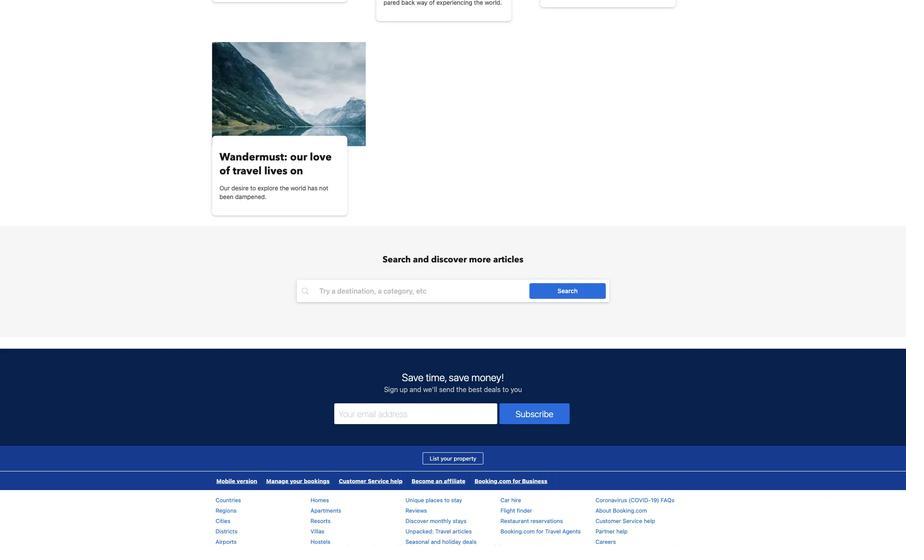 Task type: describe. For each thing, give the bounding box(es) containing it.
desire
[[232, 185, 249, 192]]

restaurant
[[501, 518, 529, 525]]

travel inside car hire flight finder restaurant reservations booking.com for travel agents
[[545, 529, 561, 535]]

about booking.com link
[[596, 508, 647, 514]]

apartments
[[311, 508, 341, 514]]

mobile version
[[217, 478, 257, 485]]

car hire link
[[501, 498, 521, 504]]

save
[[402, 372, 424, 384]]

discover monthly stays link
[[406, 518, 467, 525]]

stay
[[451, 498, 462, 504]]

version
[[237, 478, 257, 485]]

reviews link
[[406, 508, 427, 514]]

districts
[[216, 529, 238, 535]]

discover
[[406, 518, 429, 525]]

travel
[[233, 164, 262, 178]]

homes
[[311, 498, 329, 504]]

countries link
[[216, 498, 241, 504]]

2 vertical spatial help
[[617, 529, 628, 535]]

the inside the save time, save money! sign up and we'll send the best deals to you
[[456, 386, 467, 394]]

list your property
[[430, 456, 477, 462]]

of
[[220, 164, 230, 178]]

manage your bookings
[[266, 478, 330, 485]]

unpacked:
[[406, 529, 434, 535]]

places
[[426, 498, 443, 504]]

booking.com for travel agents link
[[501, 529, 581, 535]]

service inside navigation
[[368, 478, 389, 485]]

customer service help link for become an affiliate
[[335, 472, 407, 491]]

explore
[[258, 185, 278, 192]]

our desire to explore the world has not been dampened.
[[220, 185, 328, 201]]

mobile version link
[[212, 472, 262, 491]]

unpacked: travel articles link
[[406, 529, 472, 535]]

save time, save money! sign up and we'll send the best deals to you
[[384, 372, 522, 394]]

business
[[522, 478, 548, 485]]

cities
[[216, 518, 231, 525]]

affiliate
[[444, 478, 466, 485]]

save
[[449, 372, 469, 384]]

customer service help
[[339, 478, 403, 485]]

for inside car hire flight finder restaurant reservations booking.com for travel agents
[[536, 529, 544, 535]]

partner
[[596, 529, 615, 535]]

world
[[291, 185, 306, 192]]

deals inside unique places to stay reviews discover monthly stays unpacked: travel articles seasonal and holiday deals
[[463, 539, 477, 546]]

1 vertical spatial help
[[644, 518, 655, 525]]

careers
[[596, 539, 616, 546]]

save time, save money! footer
[[0, 349, 906, 547]]

list
[[430, 456, 439, 462]]

flight finder link
[[501, 508, 532, 514]]

more
[[469, 254, 491, 266]]

customer inside coronavirus (covid-19) faqs about booking.com customer service help partner help careers
[[596, 518, 621, 525]]

navigation inside 'save time, save money!' footer
[[212, 472, 552, 491]]

money!
[[472, 372, 504, 384]]

customer inside navigation
[[339, 478, 367, 485]]

Try a destination, a category, etc text field
[[313, 284, 540, 299]]

unique places to stay reviews discover monthly stays unpacked: travel articles seasonal and holiday deals
[[406, 498, 477, 546]]

become
[[412, 478, 434, 485]]

1 horizontal spatial articles
[[493, 254, 524, 266]]

search for search and discover more articles
[[383, 254, 411, 266]]

car
[[501, 498, 510, 504]]

an
[[436, 478, 443, 485]]

agents
[[563, 529, 581, 535]]

time,
[[426, 372, 447, 384]]

become an affiliate link
[[407, 472, 470, 491]]

been
[[220, 193, 234, 201]]

hostels link
[[311, 539, 331, 546]]

your for list
[[441, 456, 452, 462]]

0 horizontal spatial help
[[391, 478, 403, 485]]

to for explore
[[250, 185, 256, 192]]

your for manage
[[290, 478, 303, 485]]

to for stay
[[445, 498, 450, 504]]

cities link
[[216, 518, 231, 525]]

seasonal
[[406, 539, 430, 546]]

unique
[[406, 498, 424, 504]]

lives
[[264, 164, 288, 178]]

our
[[290, 150, 307, 164]]

19)
[[651, 498, 659, 504]]

has
[[308, 185, 318, 192]]

0 vertical spatial and
[[413, 254, 429, 266]]



Task type: vqa. For each thing, say whether or not it's contained in the screenshot.
TRACK
no



Task type: locate. For each thing, give the bounding box(es) containing it.
1 horizontal spatial travel
[[545, 529, 561, 535]]

deals inside the save time, save money! sign up and we'll send the best deals to you
[[484, 386, 501, 394]]

countries
[[216, 498, 241, 504]]

best
[[468, 386, 482, 394]]

booking.com for business
[[475, 478, 548, 485]]

regions
[[216, 508, 237, 514]]

and inside unique places to stay reviews discover monthly stays unpacked: travel articles seasonal and holiday deals
[[431, 539, 441, 546]]

about
[[596, 508, 612, 514]]

0 horizontal spatial the
[[280, 185, 289, 192]]

0 horizontal spatial travel
[[435, 529, 451, 535]]

2 vertical spatial to
[[445, 498, 450, 504]]

1 vertical spatial the
[[456, 386, 467, 394]]

villas link
[[311, 529, 325, 535]]

0 vertical spatial search
[[383, 254, 411, 266]]

0 vertical spatial articles
[[493, 254, 524, 266]]

1 horizontal spatial your
[[441, 456, 452, 462]]

to inside the save time, save money! sign up and we'll send the best deals to you
[[503, 386, 509, 394]]

booking.com
[[475, 478, 511, 485], [613, 508, 647, 514], [501, 529, 535, 535]]

0 horizontal spatial customer
[[339, 478, 367, 485]]

partner help link
[[596, 529, 628, 535]]

articles
[[493, 254, 524, 266], [453, 529, 472, 535]]

help left become
[[391, 478, 403, 485]]

airports
[[216, 539, 237, 546]]

the down save
[[456, 386, 467, 394]]

articles inside unique places to stay reviews discover monthly stays unpacked: travel articles seasonal and holiday deals
[[453, 529, 472, 535]]

0 horizontal spatial to
[[250, 185, 256, 192]]

airports link
[[216, 539, 237, 546]]

0 vertical spatial to
[[250, 185, 256, 192]]

0 horizontal spatial deals
[[463, 539, 477, 546]]

deals right holiday
[[463, 539, 477, 546]]

1 horizontal spatial customer service help link
[[596, 518, 655, 525]]

manage your bookings link
[[262, 472, 334, 491]]

1 horizontal spatial deals
[[484, 386, 501, 394]]

help right partner
[[617, 529, 628, 535]]

articles down stays
[[453, 529, 472, 535]]

1 vertical spatial to
[[503, 386, 509, 394]]

subscribe
[[516, 409, 554, 419]]

love
[[310, 150, 332, 164]]

hire
[[512, 498, 521, 504]]

2 vertical spatial and
[[431, 539, 441, 546]]

customer service help link for partner help
[[596, 518, 655, 525]]

navigation containing mobile version
[[212, 472, 552, 491]]

articles right the more
[[493, 254, 524, 266]]

hostels
[[311, 539, 331, 546]]

bookings
[[304, 478, 330, 485]]

coronavirus (covid-19) faqs about booking.com customer service help partner help careers
[[596, 498, 675, 546]]

and inside the save time, save money! sign up and we'll send the best deals to you
[[410, 386, 422, 394]]

booking.com inside coronavirus (covid-19) faqs about booking.com customer service help partner help careers
[[613, 508, 647, 514]]

0 horizontal spatial for
[[513, 478, 521, 485]]

1 vertical spatial customer
[[596, 518, 621, 525]]

and left discover
[[413, 254, 429, 266]]

1 horizontal spatial the
[[456, 386, 467, 394]]

the left world
[[280, 185, 289, 192]]

1 vertical spatial service
[[623, 518, 643, 525]]

careers link
[[596, 539, 616, 546]]

1 vertical spatial articles
[[453, 529, 472, 535]]

0 horizontal spatial customer service help link
[[335, 472, 407, 491]]

travel down reservations
[[545, 529, 561, 535]]

stays
[[453, 518, 467, 525]]

we'll
[[423, 386, 437, 394]]

0 vertical spatial service
[[368, 478, 389, 485]]

for down reservations
[[536, 529, 544, 535]]

1 vertical spatial and
[[410, 386, 422, 394]]

1 horizontal spatial search
[[558, 288, 578, 295]]

car hire flight finder restaurant reservations booking.com for travel agents
[[501, 498, 581, 535]]

1 vertical spatial your
[[290, 478, 303, 485]]

list your property link
[[423, 453, 484, 465]]

0 vertical spatial for
[[513, 478, 521, 485]]

mobile
[[217, 478, 235, 485]]

1 vertical spatial customer service help link
[[596, 518, 655, 525]]

2 horizontal spatial help
[[644, 518, 655, 525]]

property
[[454, 456, 477, 462]]

dampened.
[[235, 193, 267, 201]]

finder
[[517, 508, 532, 514]]

the
[[280, 185, 289, 192], [456, 386, 467, 394]]

your right manage
[[290, 478, 303, 485]]

to
[[250, 185, 256, 192], [503, 386, 509, 394], [445, 498, 450, 504]]

you
[[511, 386, 522, 394]]

2 vertical spatial booking.com
[[501, 529, 535, 535]]

homes apartments resorts villas hostels
[[311, 498, 341, 546]]

sign
[[384, 386, 398, 394]]

monthly
[[430, 518, 451, 525]]

help down 19)
[[644, 518, 655, 525]]

for
[[513, 478, 521, 485], [536, 529, 544, 535]]

to inside unique places to stay reviews discover monthly stays unpacked: travel articles seasonal and holiday deals
[[445, 498, 450, 504]]

0 horizontal spatial articles
[[453, 529, 472, 535]]

up
[[400, 386, 408, 394]]

0 vertical spatial help
[[391, 478, 403, 485]]

not
[[319, 185, 328, 192]]

for left business
[[513, 478, 521, 485]]

wandermust: our love of travel lives on
[[220, 150, 332, 178]]

0 vertical spatial deals
[[484, 386, 501, 394]]

navigation
[[212, 472, 552, 491]]

0 vertical spatial booking.com
[[475, 478, 511, 485]]

to left you
[[503, 386, 509, 394]]

villas
[[311, 529, 325, 535]]

travel
[[435, 529, 451, 535], [545, 529, 561, 535]]

become an affiliate
[[412, 478, 466, 485]]

restaurant reservations link
[[501, 518, 563, 525]]

flight
[[501, 508, 515, 514]]

1 vertical spatial search
[[558, 288, 578, 295]]

wandermust: our love of travel lives on link
[[220, 150, 340, 178]]

0 vertical spatial your
[[441, 456, 452, 462]]

manage
[[266, 478, 289, 485]]

to left stay
[[445, 498, 450, 504]]

0 horizontal spatial your
[[290, 478, 303, 485]]

travel inside unique places to stay reviews discover monthly stays unpacked: travel articles seasonal and holiday deals
[[435, 529, 451, 535]]

subscribe button
[[500, 404, 570, 425]]

customer
[[339, 478, 367, 485], [596, 518, 621, 525]]

2 horizontal spatial to
[[503, 386, 509, 394]]

the inside the our desire to explore the world has not been dampened.
[[280, 185, 289, 192]]

regions link
[[216, 508, 237, 514]]

coronavirus
[[596, 498, 627, 504]]

to up the dampened.
[[250, 185, 256, 192]]

holiday
[[442, 539, 461, 546]]

and right the up
[[410, 386, 422, 394]]

0 horizontal spatial search
[[383, 254, 411, 266]]

resorts link
[[311, 518, 331, 525]]

1 travel from the left
[[435, 529, 451, 535]]

search for search
[[558, 288, 578, 295]]

for inside 'booking.com for business' link
[[513, 478, 521, 485]]

seasonal and holiday deals link
[[406, 539, 477, 546]]

booking.com for business link
[[470, 472, 552, 491]]

booking.com inside car hire flight finder restaurant reservations booking.com for travel agents
[[501, 529, 535, 535]]

countries regions cities districts airports
[[216, 498, 241, 546]]

search button
[[530, 284, 606, 299]]

1 horizontal spatial help
[[617, 529, 628, 535]]

0 vertical spatial the
[[280, 185, 289, 192]]

1 horizontal spatial for
[[536, 529, 544, 535]]

0 vertical spatial customer
[[339, 478, 367, 485]]

search and discover more articles
[[383, 254, 524, 266]]

coronavirus (covid-19) faqs link
[[596, 498, 675, 504]]

homes link
[[311, 498, 329, 504]]

discover
[[431, 254, 467, 266]]

service inside coronavirus (covid-19) faqs about booking.com customer service help partner help careers
[[623, 518, 643, 525]]

send
[[439, 386, 455, 394]]

1 horizontal spatial customer
[[596, 518, 621, 525]]

1 vertical spatial for
[[536, 529, 544, 535]]

and down "unpacked: travel articles" link
[[431, 539, 441, 546]]

1 vertical spatial deals
[[463, 539, 477, 546]]

search
[[383, 254, 411, 266], [558, 288, 578, 295]]

customer up partner
[[596, 518, 621, 525]]

travel up seasonal and holiday deals link
[[435, 529, 451, 535]]

0 vertical spatial customer service help link
[[335, 472, 407, 491]]

search inside button
[[558, 288, 578, 295]]

service
[[368, 478, 389, 485], [623, 518, 643, 525]]

Your email address email field
[[334, 404, 498, 425]]

booking.com up "car"
[[475, 478, 511, 485]]

your right list
[[441, 456, 452, 462]]

1 horizontal spatial to
[[445, 498, 450, 504]]

0 horizontal spatial service
[[368, 478, 389, 485]]

districts link
[[216, 529, 238, 535]]

2 travel from the left
[[545, 529, 561, 535]]

reservations
[[531, 518, 563, 525]]

deals
[[484, 386, 501, 394], [463, 539, 477, 546]]

reviews
[[406, 508, 427, 514]]

(covid-
[[629, 498, 651, 504]]

help
[[391, 478, 403, 485], [644, 518, 655, 525], [617, 529, 628, 535]]

to inside the our desire to explore the world has not been dampened.
[[250, 185, 256, 192]]

deals down money!
[[484, 386, 501, 394]]

customer right bookings
[[339, 478, 367, 485]]

booking.com down restaurant
[[501, 529, 535, 535]]

apartments link
[[311, 508, 341, 514]]

resorts
[[311, 518, 331, 525]]

booking.com down coronavirus (covid-19) faqs link
[[613, 508, 647, 514]]

1 horizontal spatial service
[[623, 518, 643, 525]]

1 vertical spatial booking.com
[[613, 508, 647, 514]]

unique places to stay link
[[406, 498, 462, 504]]



